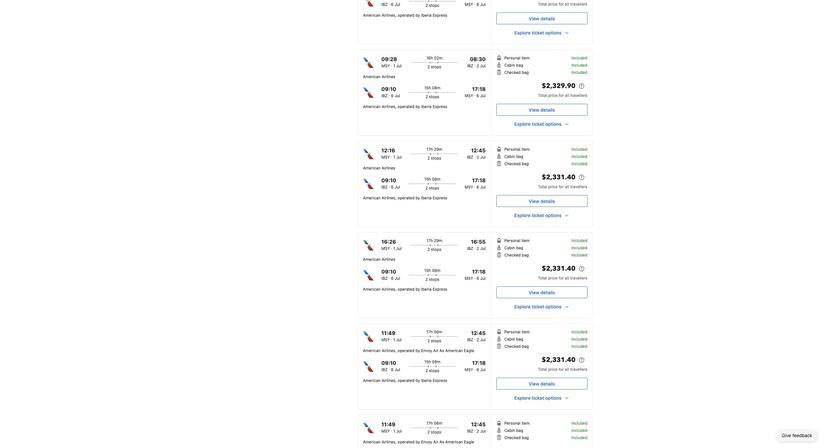 Task type: locate. For each thing, give the bounding box(es) containing it.
1 personal item from the top
[[505, 56, 530, 61]]

2 airlines from the top
[[382, 166, 396, 171]]

6 inside msy . 6 jul
[[477, 2, 479, 7]]

4 iberia from the top
[[421, 287, 432, 292]]

2 $2,331.40 from the top
[[542, 265, 576, 273]]

1 inside the 12:16 msy . 1 jul
[[393, 155, 395, 160]]

1 travellers from the top
[[570, 2, 588, 7]]

item for 12:16
[[522, 147, 530, 152]]

6
[[391, 2, 394, 7], [477, 2, 479, 7], [391, 93, 394, 98], [477, 93, 479, 98], [391, 185, 394, 190], [477, 185, 479, 190], [391, 276, 394, 281], [477, 276, 479, 281], [391, 368, 394, 373], [477, 368, 479, 373]]

express for 16:26
[[433, 287, 447, 292]]

2 17h 56m from the top
[[427, 422, 442, 427]]

4 1 from the top
[[393, 338, 395, 343]]

jul
[[395, 2, 400, 7], [480, 2, 486, 7], [396, 64, 402, 68], [480, 64, 486, 68], [395, 93, 400, 98], [480, 93, 486, 98], [396, 155, 402, 160], [480, 155, 486, 160], [395, 185, 400, 190], [480, 185, 486, 190], [396, 246, 402, 251], [480, 246, 486, 251], [395, 276, 400, 281], [480, 276, 486, 281], [396, 338, 402, 343], [480, 338, 486, 343], [395, 368, 400, 373], [480, 368, 486, 373], [396, 429, 402, 434], [480, 429, 486, 434]]

view details button
[[497, 13, 588, 24], [497, 104, 588, 116], [497, 195, 588, 207], [497, 287, 588, 299], [497, 378, 588, 390]]

checked for 09:28
[[505, 70, 521, 75]]

17h 29m for 12:45
[[427, 147, 442, 152]]

11:49
[[382, 331, 395, 337], [382, 422, 395, 428]]

cabin bag
[[505, 63, 523, 68], [505, 154, 523, 159], [505, 246, 523, 251], [505, 337, 523, 342], [505, 429, 523, 434]]

1 vertical spatial 11:49
[[382, 422, 395, 428]]

12:45
[[471, 148, 486, 154], [471, 331, 486, 337], [471, 422, 486, 428]]

2 view from the top
[[529, 107, 540, 113]]

1 options from the top
[[545, 30, 562, 36]]

2 inside 16:55 ibz . 2 jul
[[477, 246, 479, 251]]

2 eagle from the top
[[464, 440, 474, 445]]

2 iberia from the top
[[421, 104, 432, 109]]

cabin bag for 11:49
[[505, 337, 523, 342]]

operated
[[398, 13, 415, 18], [398, 104, 415, 109], [398, 196, 415, 201], [398, 287, 415, 292], [398, 349, 415, 354], [398, 379, 415, 384], [398, 440, 415, 445]]

15 included from the top
[[572, 436, 588, 441]]

checked bag for 16:26
[[505, 253, 529, 258]]

08m
[[432, 86, 441, 90], [432, 177, 441, 182], [432, 269, 441, 273], [432, 360, 441, 365]]

details for 11:49
[[541, 382, 555, 387]]

3 view details button from the top
[[497, 195, 588, 207]]

air for included
[[433, 349, 439, 354]]

. inside 16:26 msy . 1 jul
[[391, 245, 392, 250]]

item for 11:49
[[522, 330, 530, 335]]

5 explore ticket options from the top
[[515, 396, 562, 401]]

09:28 msy . 1 jul
[[382, 56, 402, 68]]

airlines for 16:26
[[382, 257, 396, 262]]

3 all from the top
[[565, 185, 569, 190]]

details
[[541, 16, 555, 21], [541, 107, 555, 113], [541, 199, 555, 204], [541, 290, 555, 296], [541, 382, 555, 387]]

15h
[[424, 86, 431, 90], [424, 177, 431, 182], [424, 269, 431, 273], [424, 360, 431, 365]]

0 vertical spatial as
[[440, 349, 444, 354]]

1 vertical spatial envoy
[[421, 440, 432, 445]]

all
[[565, 2, 569, 7], [565, 93, 569, 98], [565, 185, 569, 190], [565, 276, 569, 281], [565, 368, 569, 373]]

ibz inside 16:55 ibz . 2 jul
[[467, 246, 473, 251]]

3 explore ticket options button from the top
[[497, 210, 588, 222]]

iberia for 12:16
[[421, 196, 432, 201]]

5 included from the top
[[572, 154, 588, 159]]

2 11:49 msy . 1 jul from the top
[[382, 422, 402, 434]]

1 11:49 from the top
[[382, 331, 395, 337]]

express for 11:49
[[433, 379, 447, 384]]

cabin bag for 16:26
[[505, 246, 523, 251]]

4 included from the top
[[572, 147, 588, 152]]

0 vertical spatial american airlines, operated by envoy air as american eagle
[[363, 349, 474, 354]]

airlines down 16:26 msy . 1 jul
[[382, 257, 396, 262]]

personal for 12:16
[[505, 147, 521, 152]]

09:28
[[382, 56, 397, 62]]

travellers
[[570, 2, 588, 7], [570, 93, 588, 98], [570, 185, 588, 190], [570, 276, 588, 281], [570, 368, 588, 373]]

jul inside the 12:16 msy . 1 jul
[[396, 155, 402, 160]]

checked bag for 09:28
[[505, 70, 529, 75]]

17h 56m
[[427, 330, 442, 335], [427, 422, 442, 427]]

4 view from the top
[[529, 290, 540, 296]]

1 american airlines from the top
[[363, 74, 396, 79]]

1 cabin bag from the top
[[505, 63, 523, 68]]

0 vertical spatial $2,331.40
[[542, 173, 576, 182]]

4 checked from the top
[[505, 345, 521, 349]]

2
[[426, 3, 428, 8], [477, 64, 479, 68], [428, 65, 430, 69], [426, 94, 428, 99], [477, 155, 479, 160], [428, 156, 430, 161], [426, 186, 428, 191], [477, 246, 479, 251], [428, 247, 430, 252], [426, 277, 428, 282], [477, 338, 479, 343], [428, 339, 430, 344], [426, 369, 428, 374], [477, 429, 479, 434], [428, 430, 430, 435]]

2 price from the top
[[548, 93, 558, 98]]

. inside ibz . 6 jul
[[389, 1, 390, 6]]

1 vertical spatial eagle
[[464, 440, 474, 445]]

iberia
[[421, 13, 432, 18], [421, 104, 432, 109], [421, 196, 432, 201], [421, 287, 432, 292], [421, 379, 432, 384]]

5 explore from the top
[[515, 396, 531, 401]]

american
[[363, 13, 381, 18], [363, 74, 381, 79], [363, 104, 381, 109], [363, 166, 381, 171], [363, 196, 381, 201], [363, 257, 381, 262], [363, 287, 381, 292], [363, 349, 381, 354], [446, 349, 463, 354], [363, 379, 381, 384], [363, 440, 381, 445], [446, 440, 463, 445]]

give
[[782, 433, 792, 439]]

1 vertical spatial 56m
[[434, 422, 442, 427]]

1 09:10 ibz . 6 jul from the top
[[382, 86, 400, 98]]

iberia for 09:28
[[421, 104, 432, 109]]

02m
[[434, 56, 443, 61]]

4 for from the top
[[559, 276, 564, 281]]

15h 08m
[[424, 86, 441, 90], [424, 177, 441, 182], [424, 269, 441, 273], [424, 360, 441, 365]]

jul inside msy . 6 jul
[[480, 2, 486, 7]]

american airlines, operated by iberia express for 12:16
[[363, 196, 447, 201]]

3 total from the top
[[538, 185, 547, 190]]

ticket for 09:28
[[532, 121, 544, 127]]

1 vertical spatial 12:45
[[471, 331, 486, 337]]

total price for all travellers for 09:28
[[538, 93, 588, 98]]

total price for all travellers for 16:26
[[538, 276, 588, 281]]

0 vertical spatial air
[[433, 349, 439, 354]]

2 stops
[[426, 3, 439, 8], [428, 65, 441, 69], [426, 94, 439, 99], [428, 156, 441, 161], [426, 186, 439, 191], [428, 247, 441, 252], [426, 277, 439, 282], [428, 339, 441, 344], [426, 369, 439, 374], [428, 430, 441, 435]]

airlines
[[382, 74, 396, 79], [382, 166, 396, 171], [382, 257, 396, 262]]

options
[[545, 30, 562, 36], [545, 121, 562, 127], [545, 213, 562, 219], [545, 304, 562, 310], [545, 396, 562, 401]]

3 personal item from the top
[[505, 239, 530, 244]]

price
[[548, 2, 558, 7], [548, 93, 558, 98], [548, 185, 558, 190], [548, 276, 558, 281], [548, 368, 558, 373]]

2 17:18 msy . 6 jul from the top
[[465, 178, 486, 190]]

2 09:10 ibz . 6 jul from the top
[[382, 178, 400, 190]]

5 item from the top
[[522, 422, 530, 427]]

3 personal from the top
[[505, 239, 521, 244]]

checked
[[505, 70, 521, 75], [505, 162, 521, 167], [505, 253, 521, 258], [505, 345, 521, 349], [505, 436, 521, 441]]

1 as from the top
[[440, 349, 444, 354]]

. inside 16:55 ibz . 2 jul
[[475, 245, 476, 250]]

3 total price for all travellers from the top
[[538, 185, 588, 190]]

09:10
[[382, 86, 396, 92], [382, 178, 396, 184], [382, 269, 396, 275], [382, 361, 396, 367]]

3 ticket from the top
[[532, 213, 544, 219]]

12:45 for $2,331.40 "region" for 12:16
[[471, 148, 486, 154]]

0 vertical spatial 56m
[[434, 330, 442, 335]]

american airlines
[[363, 74, 396, 79], [363, 166, 396, 171], [363, 257, 396, 262]]

1
[[393, 64, 395, 68], [393, 155, 395, 160], [393, 246, 395, 251], [393, 338, 395, 343], [393, 429, 395, 434]]

total price for all travellers
[[538, 2, 588, 7], [538, 93, 588, 98], [538, 185, 588, 190], [538, 276, 588, 281], [538, 368, 588, 373]]

1 item from the top
[[522, 56, 530, 61]]

56m for personal item
[[434, 422, 442, 427]]

envoy
[[421, 349, 432, 354], [421, 440, 432, 445]]

jul inside 16:55 ibz . 2 jul
[[480, 246, 486, 251]]

3 explore from the top
[[515, 213, 531, 219]]

0 vertical spatial eagle
[[464, 349, 474, 354]]

5 total price for all travellers from the top
[[538, 368, 588, 373]]

15h 08m for 16:26
[[424, 269, 441, 273]]

1 1 from the top
[[393, 64, 395, 68]]

view details for 16:26
[[529, 290, 555, 296]]

4 total price for all travellers from the top
[[538, 276, 588, 281]]

2 vertical spatial 12:45 ibz . 2 jul
[[467, 422, 486, 434]]

american airlines, operated by envoy air as american eagle
[[363, 349, 474, 354], [363, 440, 474, 445]]

view details
[[529, 16, 555, 21], [529, 107, 555, 113], [529, 199, 555, 204], [529, 290, 555, 296], [529, 382, 555, 387]]

15h 08m for 11:49
[[424, 360, 441, 365]]

eagle
[[464, 349, 474, 354], [464, 440, 474, 445]]

17h 29m
[[427, 147, 442, 152], [427, 239, 442, 244]]

air
[[433, 349, 439, 354], [433, 440, 439, 445]]

total
[[538, 2, 547, 7], [538, 93, 547, 98], [538, 185, 547, 190], [538, 276, 547, 281], [538, 368, 547, 373]]

1 personal from the top
[[505, 56, 521, 61]]

by
[[416, 13, 420, 18], [416, 104, 420, 109], [416, 196, 420, 201], [416, 287, 420, 292], [416, 349, 420, 354], [416, 379, 420, 384], [416, 440, 420, 445]]

airlines for 09:28
[[382, 74, 396, 79]]

7 airlines, from the top
[[382, 440, 397, 445]]

. inside 08:30 ibz . 2 jul
[[475, 62, 476, 67]]

cabin bag for 12:16
[[505, 154, 523, 159]]

17:18 msy . 6 jul for 16:26
[[465, 269, 486, 281]]

17:18 for 12:16
[[472, 178, 486, 184]]

airlines down the 12:16 msy . 1 jul
[[382, 166, 396, 171]]

explore ticket options button for 12:16
[[497, 210, 588, 222]]

total price for all travellers for 12:16
[[538, 185, 588, 190]]

options for 16:26
[[545, 304, 562, 310]]

4 view details button from the top
[[497, 287, 588, 299]]

american airlines down the 12:16 msy . 1 jul
[[363, 166, 396, 171]]

5 checked bag from the top
[[505, 436, 529, 441]]

eagle for personal item
[[464, 440, 474, 445]]

view for 12:16
[[529, 199, 540, 204]]

5 personal item from the top
[[505, 422, 530, 427]]

0 vertical spatial american airlines
[[363, 74, 396, 79]]

5 1 from the top
[[393, 429, 395, 434]]

view for 09:28
[[529, 107, 540, 113]]

4 17h from the top
[[427, 422, 433, 427]]

11:49 msy . 1 jul
[[382, 331, 402, 343], [382, 422, 402, 434]]

4 personal from the top
[[505, 330, 521, 335]]

.
[[389, 1, 390, 6], [474, 1, 476, 6], [391, 62, 392, 67], [475, 62, 476, 67], [389, 92, 390, 97], [474, 92, 476, 97], [391, 154, 392, 159], [475, 154, 476, 159], [389, 184, 390, 189], [474, 184, 476, 189], [391, 245, 392, 250], [475, 245, 476, 250], [389, 275, 390, 280], [474, 275, 476, 280], [391, 337, 392, 342], [475, 337, 476, 342], [389, 367, 390, 372], [474, 367, 476, 372], [391, 428, 392, 433], [475, 428, 476, 433]]

checked bag for 12:16
[[505, 162, 529, 167]]

2 vertical spatial 12:45
[[471, 422, 486, 428]]

all for 12:16
[[565, 185, 569, 190]]

for
[[559, 2, 564, 7], [559, 93, 564, 98], [559, 185, 564, 190], [559, 276, 564, 281], [559, 368, 564, 373]]

personal item for 11:49
[[505, 330, 530, 335]]

1 vertical spatial air
[[433, 440, 439, 445]]

09:10 ibz . 6 jul for 16:26
[[382, 269, 400, 281]]

personal
[[505, 56, 521, 61], [505, 147, 521, 152], [505, 239, 521, 244], [505, 330, 521, 335], [505, 422, 521, 427]]

0 vertical spatial 17h 29m
[[427, 147, 442, 152]]

bag
[[516, 63, 523, 68], [522, 70, 529, 75], [516, 154, 523, 159], [522, 162, 529, 167], [516, 246, 523, 251], [522, 253, 529, 258], [516, 337, 523, 342], [522, 345, 529, 349], [516, 429, 523, 434], [522, 436, 529, 441]]

price for 12:16
[[548, 185, 558, 190]]

for for 16:26
[[559, 276, 564, 281]]

17h for $2,331.40 "region" for 12:16
[[427, 147, 433, 152]]

2 inside 08:30 ibz . 2 jul
[[477, 64, 479, 68]]

airlines down 09:28 msy . 1 jul
[[382, 74, 396, 79]]

4 details from the top
[[541, 290, 555, 296]]

2 american airlines, operated by envoy air as american eagle from the top
[[363, 440, 474, 445]]

2 cabin from the top
[[505, 154, 515, 159]]

1 vertical spatial 29m
[[434, 239, 442, 244]]

16h
[[426, 56, 433, 61]]

0 vertical spatial 17h 56m
[[427, 330, 442, 335]]

12:16 msy . 1 jul
[[382, 148, 402, 160]]

1 inside 09:28 msy . 1 jul
[[393, 64, 395, 68]]

give feedback button
[[777, 430, 818, 442]]

item
[[522, 56, 530, 61], [522, 147, 530, 152], [522, 239, 530, 244], [522, 330, 530, 335], [522, 422, 530, 427]]

explore ticket options
[[515, 30, 562, 36], [515, 121, 562, 127], [515, 213, 562, 219], [515, 304, 562, 310], [515, 396, 562, 401]]

msy inside 16:26 msy . 1 jul
[[382, 246, 390, 251]]

2 vertical spatial american airlines
[[363, 257, 396, 262]]

options for 12:16
[[545, 213, 562, 219]]

$2,329.90 region
[[497, 81, 588, 93]]

msy
[[465, 2, 473, 7], [382, 64, 390, 68], [465, 93, 473, 98], [382, 155, 390, 160], [465, 185, 473, 190], [382, 246, 390, 251], [465, 276, 473, 281], [382, 338, 390, 343], [465, 368, 473, 373], [382, 429, 390, 434]]

1 vertical spatial $2,331.40
[[542, 265, 576, 273]]

give feedback
[[782, 433, 813, 439]]

09:10 for 11:49
[[382, 361, 396, 367]]

17h 56m for included
[[427, 330, 442, 335]]

personal item for 16:26
[[505, 239, 530, 244]]

1 vertical spatial as
[[440, 440, 444, 445]]

1 vertical spatial 17h 29m
[[427, 239, 442, 244]]

2 american airlines from the top
[[363, 166, 396, 171]]

12:16
[[382, 148, 395, 154]]

msy inside 09:28 msy . 1 jul
[[382, 64, 390, 68]]

3 15h from the top
[[424, 269, 431, 273]]

1 vertical spatial 17h 56m
[[427, 422, 442, 427]]

view for 16:26
[[529, 290, 540, 296]]

1 09:10 from the top
[[382, 86, 396, 92]]

17:18
[[472, 86, 486, 92], [472, 178, 486, 184], [472, 269, 486, 275], [472, 361, 486, 367]]

1 for view details button related to 09:28
[[393, 64, 395, 68]]

12:45 ibz . 2 jul
[[467, 148, 486, 160], [467, 331, 486, 343], [467, 422, 486, 434]]

16:26 msy . 1 jul
[[382, 239, 402, 251]]

ibz
[[382, 2, 388, 7], [467, 64, 473, 68], [382, 93, 388, 98], [467, 155, 473, 160], [382, 185, 388, 190], [467, 246, 473, 251], [382, 276, 388, 281], [467, 338, 473, 343], [382, 368, 388, 373], [467, 429, 473, 434]]

5 view details from the top
[[529, 382, 555, 387]]

0 vertical spatial 11:49 msy . 1 jul
[[382, 331, 402, 343]]

4 explore ticket options button from the top
[[497, 301, 588, 313]]

0 vertical spatial 12:45 ibz . 2 jul
[[467, 148, 486, 160]]

cabin
[[505, 63, 515, 68], [505, 154, 515, 159], [505, 246, 515, 251], [505, 337, 515, 342], [505, 429, 515, 434]]

2 for from the top
[[559, 93, 564, 98]]

ticket
[[532, 30, 544, 36], [532, 121, 544, 127], [532, 213, 544, 219], [532, 304, 544, 310], [532, 396, 544, 401]]

17h 29m for 16:55
[[427, 239, 442, 244]]

2 vertical spatial $2,331.40
[[542, 356, 576, 365]]

3 checked bag from the top
[[505, 253, 529, 258]]

6 inside ibz . 6 jul
[[391, 2, 394, 7]]

3 travellers from the top
[[570, 185, 588, 190]]

0 vertical spatial 29m
[[434, 147, 442, 152]]

1 15h 08m from the top
[[424, 86, 441, 90]]

15h for 12:16
[[424, 177, 431, 182]]

2 total price for all travellers from the top
[[538, 93, 588, 98]]

5 iberia from the top
[[421, 379, 432, 384]]

4 express from the top
[[433, 287, 447, 292]]

checked bag
[[505, 70, 529, 75], [505, 162, 529, 167], [505, 253, 529, 258], [505, 345, 529, 349], [505, 436, 529, 441]]

5 explore ticket options button from the top
[[497, 393, 588, 405]]

4 checked bag from the top
[[505, 345, 529, 349]]

0 vertical spatial airlines
[[382, 74, 396, 79]]

17h
[[427, 147, 433, 152], [427, 239, 433, 244], [427, 330, 433, 335], [427, 422, 433, 427]]

29m for 16:55
[[434, 239, 442, 244]]

2 08m from the top
[[432, 177, 441, 182]]

0 vertical spatial envoy
[[421, 349, 432, 354]]

29m
[[434, 147, 442, 152], [434, 239, 442, 244]]

0 vertical spatial 11:49
[[382, 331, 395, 337]]

1 vertical spatial american airlines
[[363, 166, 396, 171]]

16:55
[[471, 239, 486, 245]]

express
[[433, 13, 447, 18], [433, 104, 447, 109], [433, 196, 447, 201], [433, 287, 447, 292], [433, 379, 447, 384]]

american airlines down 09:28 msy . 1 jul
[[363, 74, 396, 79]]

personal item
[[505, 56, 530, 61], [505, 147, 530, 152], [505, 239, 530, 244], [505, 330, 530, 335], [505, 422, 530, 427]]

1 12:45 from the top
[[471, 148, 486, 154]]

17h for $2,331.40 "region" related to 11:49
[[427, 330, 433, 335]]

4 $2,331.40 region from the top
[[497, 355, 588, 367]]

1 vertical spatial airlines
[[382, 166, 396, 171]]

10 included from the top
[[572, 330, 588, 335]]

american airlines, operated by iberia express
[[363, 13, 447, 18], [363, 104, 447, 109], [363, 196, 447, 201], [363, 287, 447, 292], [363, 379, 447, 384]]

total for 09:28
[[538, 93, 547, 98]]

for for 12:16
[[559, 185, 564, 190]]

stops
[[429, 3, 439, 8], [431, 65, 441, 69], [429, 94, 439, 99], [431, 156, 441, 161], [429, 186, 439, 191], [431, 247, 441, 252], [429, 277, 439, 282], [431, 339, 441, 344], [429, 369, 439, 374], [431, 430, 441, 435]]

0 vertical spatial 12:45
[[471, 148, 486, 154]]

2 item from the top
[[522, 147, 530, 152]]

4 all from the top
[[565, 276, 569, 281]]

1 vertical spatial 11:49 msy . 1 jul
[[382, 422, 402, 434]]

1 12:45 ibz . 2 jul from the top
[[467, 148, 486, 160]]

jul inside ibz . 6 jul
[[395, 2, 400, 7]]

included
[[572, 56, 588, 61], [572, 63, 588, 68], [572, 70, 588, 75], [572, 147, 588, 152], [572, 154, 588, 159], [572, 162, 588, 167], [572, 239, 588, 244], [572, 246, 588, 251], [572, 253, 588, 258], [572, 330, 588, 335], [572, 337, 588, 342], [572, 345, 588, 349], [572, 422, 588, 427], [572, 429, 588, 434], [572, 436, 588, 441]]

09:10 for 16:26
[[382, 269, 396, 275]]

american airlines down 16:26 msy . 1 jul
[[363, 257, 396, 262]]

2 vertical spatial airlines
[[382, 257, 396, 262]]

08:30
[[470, 56, 486, 62]]

4 15h from the top
[[424, 360, 431, 365]]

cabin for 09:28
[[505, 63, 515, 68]]

2 personal item from the top
[[505, 147, 530, 152]]

airlines,
[[382, 13, 397, 18], [382, 104, 397, 109], [382, 196, 397, 201], [382, 287, 397, 292], [382, 349, 397, 354], [382, 379, 397, 384], [382, 440, 397, 445]]

17:18 msy . 6 jul
[[465, 86, 486, 98], [465, 178, 486, 190], [465, 269, 486, 281], [465, 361, 486, 373]]

ticket for 12:16
[[532, 213, 544, 219]]

1 vertical spatial american airlines, operated by envoy air as american eagle
[[363, 440, 474, 445]]

11:49 for personal item
[[382, 422, 395, 428]]

as
[[440, 349, 444, 354], [440, 440, 444, 445]]

$2,331.40 region
[[497, 0, 588, 1], [497, 172, 588, 184], [497, 264, 588, 276], [497, 355, 588, 367]]

1 08m from the top
[[432, 86, 441, 90]]

1 vertical spatial 12:45 ibz . 2 jul
[[467, 331, 486, 343]]

3 cabin from the top
[[505, 246, 515, 251]]

1 express from the top
[[433, 13, 447, 18]]

1 17h from the top
[[427, 147, 433, 152]]

2 17:18 from the top
[[472, 178, 486, 184]]

3 american airlines from the top
[[363, 257, 396, 262]]

explore
[[515, 30, 531, 36], [515, 121, 531, 127], [515, 213, 531, 219], [515, 304, 531, 310], [515, 396, 531, 401]]

explore ticket options button
[[497, 27, 588, 39], [497, 118, 588, 130], [497, 210, 588, 222], [497, 301, 588, 313], [497, 393, 588, 405]]

$2,331.40
[[542, 173, 576, 182], [542, 265, 576, 273], [542, 356, 576, 365]]

12:45 ibz . 2 jul for $2,331.40 "region" for 12:16
[[467, 148, 486, 160]]

09:10 ibz . 6 jul
[[382, 86, 400, 98], [382, 178, 400, 190], [382, 269, 400, 281], [382, 361, 400, 373]]

56m
[[434, 330, 442, 335], [434, 422, 442, 427]]

4 options from the top
[[545, 304, 562, 310]]

1 inside 16:26 msy . 1 jul
[[393, 246, 395, 251]]

$2,331.40 for 11:49
[[542, 356, 576, 365]]

15h for 09:28
[[424, 86, 431, 90]]

view
[[529, 16, 540, 21], [529, 107, 540, 113], [529, 199, 540, 204], [529, 290, 540, 296], [529, 382, 540, 387]]

1 all from the top
[[565, 2, 569, 7]]

08:30 ibz . 2 jul
[[467, 56, 486, 68]]

2 cabin bag from the top
[[505, 154, 523, 159]]

2 air from the top
[[433, 440, 439, 445]]



Task type: describe. For each thing, give the bounding box(es) containing it.
5 cabin from the top
[[505, 429, 515, 434]]

express for 09:28
[[433, 104, 447, 109]]

29m for 12:45
[[434, 147, 442, 152]]

3 operated from the top
[[398, 196, 415, 201]]

jul inside 08:30 ibz . 2 jul
[[480, 64, 486, 68]]

american airlines, operated by iberia express for 11:49
[[363, 379, 447, 384]]

air for personal item
[[433, 440, 439, 445]]

$2,331.40 region for 11:49
[[497, 355, 588, 367]]

7 by from the top
[[416, 440, 420, 445]]

09:10 ibz . 6 jul for 11:49
[[382, 361, 400, 373]]

ibz inside ibz . 6 jul
[[382, 2, 388, 7]]

3 12:45 ibz . 2 jul from the top
[[467, 422, 486, 434]]

explore ticket options for 16:26
[[515, 304, 562, 310]]

1 iberia from the top
[[421, 13, 432, 18]]

explore for 11:49
[[515, 396, 531, 401]]

view details button for 16:26
[[497, 287, 588, 299]]

11 included from the top
[[572, 337, 588, 342]]

item for 16:26
[[522, 239, 530, 244]]

1 ticket from the top
[[532, 30, 544, 36]]

view details button for 09:28
[[497, 104, 588, 116]]

15h 08m for 12:16
[[424, 177, 441, 182]]

view for 11:49
[[529, 382, 540, 387]]

personal item for 09:28
[[505, 56, 530, 61]]

17:18 msy . 6 jul for 11:49
[[465, 361, 486, 373]]

1 view details from the top
[[529, 16, 555, 21]]

$2,331.40 for 16:26
[[542, 265, 576, 273]]

1 american airlines, operated by iberia express from the top
[[363, 13, 447, 18]]

checked for 12:16
[[505, 162, 521, 167]]

total for 12:16
[[538, 185, 547, 190]]

5 checked from the top
[[505, 436, 521, 441]]

1 total price for all travellers from the top
[[538, 2, 588, 7]]

3 included from the top
[[572, 70, 588, 75]]

total for 11:49
[[538, 368, 547, 373]]

american airlines, operated by iberia express for 16:26
[[363, 287, 447, 292]]

1 for from the top
[[559, 2, 564, 7]]

details for 16:26
[[541, 290, 555, 296]]

personal item for 12:16
[[505, 147, 530, 152]]

16h 02m
[[426, 56, 443, 61]]

jul inside 09:28 msy . 1 jul
[[396, 64, 402, 68]]

explore ticket options button for 11:49
[[497, 393, 588, 405]]

1 explore ticket options from the top
[[515, 30, 562, 36]]

9 included from the top
[[572, 253, 588, 258]]

msy inside msy . 6 jul
[[465, 2, 473, 7]]

$2,329.90
[[542, 82, 576, 90]]

1 explore ticket options button from the top
[[497, 27, 588, 39]]

for for 09:28
[[559, 93, 564, 98]]

item for 09:28
[[522, 56, 530, 61]]

5 airlines, from the top
[[382, 349, 397, 354]]

4 airlines, from the top
[[382, 287, 397, 292]]

4 by from the top
[[416, 287, 420, 292]]

1 operated from the top
[[398, 13, 415, 18]]

travellers for 12:16
[[570, 185, 588, 190]]

feedback
[[793, 433, 813, 439]]

american airlines for 16:26
[[363, 257, 396, 262]]

5 cabin bag from the top
[[505, 429, 523, 434]]

1 included from the top
[[572, 56, 588, 61]]

view details for 09:28
[[529, 107, 555, 113]]

travellers for 16:26
[[570, 276, 588, 281]]

09:10 ibz . 6 jul for 09:28
[[382, 86, 400, 98]]

1 price from the top
[[548, 2, 558, 7]]

08m for 12:16
[[432, 177, 441, 182]]

11:49 for included
[[382, 331, 395, 337]]

13 included from the top
[[572, 422, 588, 427]]

checked for 11:49
[[505, 345, 521, 349]]

. inside 09:28 msy . 1 jul
[[391, 62, 392, 67]]

cabin for 16:26
[[505, 246, 515, 251]]

12 included from the top
[[572, 345, 588, 349]]

personal for 16:26
[[505, 239, 521, 244]]

17h for $2,331.40 "region" corresponding to 16:26
[[427, 239, 433, 244]]

price for 16:26
[[548, 276, 558, 281]]

11:49 msy . 1 jul for included
[[382, 331, 402, 343]]

6 operated from the top
[[398, 379, 415, 384]]

cabin for 11:49
[[505, 337, 515, 342]]

details for 12:16
[[541, 199, 555, 204]]

. inside the 12:16 msy . 1 jul
[[391, 154, 392, 159]]

travellers for 11:49
[[570, 368, 588, 373]]

3 by from the top
[[416, 196, 420, 201]]

5 by from the top
[[416, 349, 420, 354]]

ticket for 16:26
[[532, 304, 544, 310]]

5 personal from the top
[[505, 422, 521, 427]]

iberia for 16:26
[[421, 287, 432, 292]]

1 view details button from the top
[[497, 13, 588, 24]]

17:18 msy . 6 jul for 09:28
[[465, 86, 486, 98]]

14 included from the top
[[572, 429, 588, 434]]

08m for 11:49
[[432, 360, 441, 365]]

all for 16:26
[[565, 276, 569, 281]]

msy inside the 12:16 msy . 1 jul
[[382, 155, 390, 160]]

3 12:45 from the top
[[471, 422, 486, 428]]

explore ticket options button for 16:26
[[497, 301, 588, 313]]

2 airlines, from the top
[[382, 104, 397, 109]]

price for 09:28
[[548, 93, 558, 98]]

15h for 16:26
[[424, 269, 431, 273]]

1 details from the top
[[541, 16, 555, 21]]

1 by from the top
[[416, 13, 420, 18]]

cabin for 12:16
[[505, 154, 515, 159]]

1 $2,331.40 region from the top
[[497, 0, 588, 1]]

ticket for 11:49
[[532, 396, 544, 401]]

$2,331.40 for 12:16
[[542, 173, 576, 182]]

2 included from the top
[[572, 63, 588, 68]]

as for personal item
[[440, 440, 444, 445]]

17:18 for 16:26
[[472, 269, 486, 275]]

all for 11:49
[[565, 368, 569, 373]]

american airlines, operated by envoy air as american eagle for personal item
[[363, 440, 474, 445]]

08m for 09:28
[[432, 86, 441, 90]]

2 by from the top
[[416, 104, 420, 109]]

$2,331.40 region for 12:16
[[497, 172, 588, 184]]

view details for 11:49
[[529, 382, 555, 387]]

travellers for 09:28
[[570, 93, 588, 98]]

4 operated from the top
[[398, 287, 415, 292]]

price for 11:49
[[548, 368, 558, 373]]

8 included from the top
[[572, 246, 588, 251]]

7 included from the top
[[572, 239, 588, 244]]

12:45 ibz . 2 jul for $2,331.40 "region" related to 11:49
[[467, 331, 486, 343]]

as for included
[[440, 349, 444, 354]]

ibz . 6 jul
[[382, 1, 400, 7]]

6 by from the top
[[416, 379, 420, 384]]

15h 08m for 09:28
[[424, 86, 441, 90]]

1 airlines, from the top
[[382, 13, 397, 18]]

view details for 12:16
[[529, 199, 555, 204]]

17:18 for 09:28
[[472, 86, 486, 92]]

jul inside 16:26 msy . 1 jul
[[396, 246, 402, 251]]

envoy for personal item
[[421, 440, 432, 445]]

7 operated from the top
[[398, 440, 415, 445]]

1 view from the top
[[529, 16, 540, 21]]

explore ticket options for 11:49
[[515, 396, 562, 401]]

3 airlines, from the top
[[382, 196, 397, 201]]

total price for all travellers for 11:49
[[538, 368, 588, 373]]

2 operated from the top
[[398, 104, 415, 109]]

17:18 for 11:49
[[472, 361, 486, 367]]

ibz inside 08:30 ibz . 2 jul
[[467, 64, 473, 68]]

eagle for included
[[464, 349, 474, 354]]

16:26
[[382, 239, 396, 245]]

5 operated from the top
[[398, 349, 415, 354]]

6 included from the top
[[572, 162, 588, 167]]

56m for included
[[434, 330, 442, 335]]

6 airlines, from the top
[[382, 379, 397, 384]]

american airlines, operated by envoy air as american eagle for included
[[363, 349, 474, 354]]

. inside msy . 6 jul
[[474, 1, 476, 6]]

1 total from the top
[[538, 2, 547, 7]]

msy . 6 jul
[[465, 1, 486, 7]]

explore for 09:28
[[515, 121, 531, 127]]

16:55 ibz . 2 jul
[[467, 239, 486, 251]]

09:10 ibz . 6 jul for 12:16
[[382, 178, 400, 190]]

explore ticket options for 12:16
[[515, 213, 562, 219]]

iberia for 11:49
[[421, 379, 432, 384]]

envoy for included
[[421, 349, 432, 354]]

american airlines for 09:28
[[363, 74, 396, 79]]

1 explore from the top
[[515, 30, 531, 36]]

airlines for 12:16
[[382, 166, 396, 171]]



Task type: vqa. For each thing, say whether or not it's contained in the screenshot.


